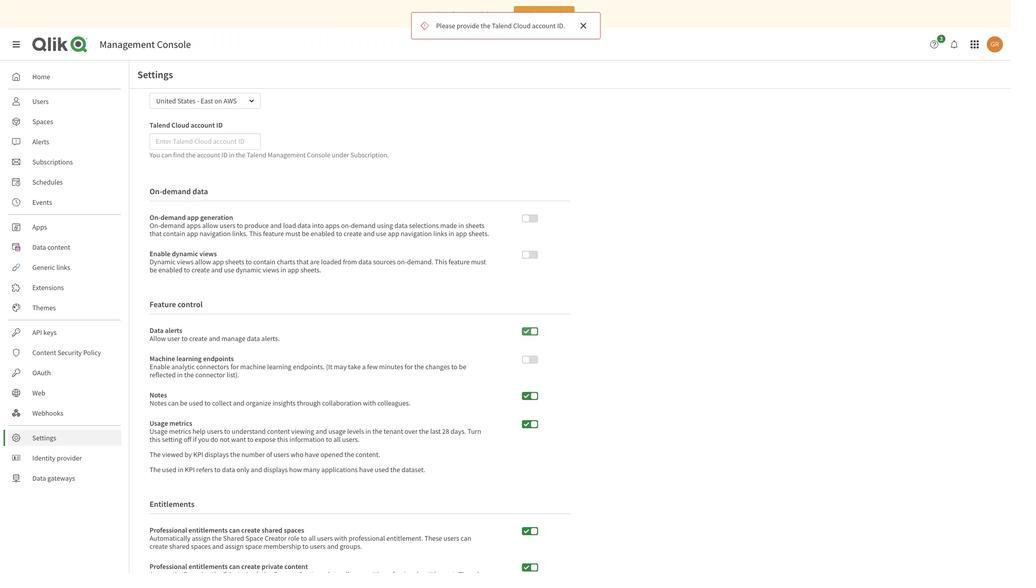 Task type: vqa. For each thing, say whether or not it's contained in the screenshot.
the files for Data files Image
no



Task type: locate. For each thing, give the bounding box(es) containing it.
for
[[230, 363, 239, 372], [405, 363, 413, 372]]

users link
[[8, 93, 121, 110]]

provide
[[456, 21, 479, 30]]

please provide the talend cloud account id. alert
[[411, 12, 600, 39]]

enable inside machine learning endpoints enable analytic connectors for machine learning endpoints. (it may take a few minutes for the changes to be reflected in the connector list).
[[150, 363, 170, 372]]

1 horizontal spatial this
[[277, 436, 288, 445]]

content
[[32, 349, 56, 358]]

links right the generic
[[56, 263, 70, 272]]

sheets. right made
[[468, 230, 489, 239]]

used left collect
[[189, 399, 203, 408]]

notes up usage metrics
[[150, 399, 167, 408]]

can
[[161, 151, 172, 159], [168, 399, 179, 408], [229, 527, 240, 536], [461, 535, 471, 544], [229, 563, 240, 572]]

use down links.
[[224, 266, 234, 275]]

selections
[[409, 221, 439, 231]]

generic links
[[32, 263, 70, 272]]

dataset.
[[402, 466, 425, 475]]

in down viewed
[[178, 466, 183, 475]]

0 vertical spatial all
[[333, 436, 341, 445]]

turn
[[468, 428, 481, 437]]

machine
[[240, 363, 266, 372]]

endpoints
[[203, 355, 234, 364]]

data inside enable dynamic views dynamic views allow app sheets to contain charts that are loaded from data sources on-demand. this feature must be enabled to create and use dynamic views in app sheets.
[[358, 258, 372, 267]]

can right these
[[461, 535, 471, 544]]

must inside on-demand app generation on-demand apps allow users to produce and load data into apps on-demand using data selections made in sheets that contain app navigation links. this feature must be enabled to create and use app navigation links in app sheets.
[[285, 230, 300, 239]]

account inside alert
[[532, 21, 555, 30]]

help
[[192, 428, 206, 437]]

notes notes can be used to collect and organize insights through collaboration with colleagues.
[[150, 391, 411, 408]]

content
[[47, 243, 70, 252], [267, 428, 290, 437], [284, 563, 308, 572]]

contain inside on-demand app generation on-demand apps allow users to produce and load data into apps on-demand using data selections made in sheets that contain app navigation links. this feature must be enabled to create and use app navigation links in app sheets.
[[163, 230, 185, 239]]

be inside on-demand app generation on-demand apps allow users to produce and load data into apps on-demand using data selections made in sheets that contain app navigation links. this feature must be enabled to create and use app navigation links in app sheets.
[[302, 230, 309, 239]]

colleagues.
[[377, 399, 411, 408]]

1 vertical spatial entitlements
[[189, 563, 228, 572]]

sheets.
[[468, 230, 489, 239], [300, 266, 321, 275]]

use inside on-demand app generation on-demand apps allow users to produce and load data into apps on-demand using data selections made in sheets that contain app navigation links. this feature must be enabled to create and use app navigation links in app sheets.
[[376, 230, 386, 239]]

users right of
[[274, 451, 289, 460]]

content up generic links link
[[47, 243, 70, 252]]

the right find
[[186, 151, 196, 159]]

displays down do
[[205, 451, 229, 460]]

1 horizontal spatial must
[[471, 258, 486, 267]]

displays down of
[[264, 466, 288, 475]]

data left alerts.
[[247, 335, 260, 344]]

0 vertical spatial on-
[[341, 221, 351, 231]]

webhooks link
[[8, 406, 121, 422]]

0 horizontal spatial use
[[224, 266, 234, 275]]

1 horizontal spatial contain
[[253, 258, 275, 267]]

on- down on-demand data
[[150, 213, 161, 223]]

keys
[[43, 328, 57, 338]]

0 vertical spatial kpi
[[193, 451, 203, 460]]

professional down entitlements
[[150, 527, 187, 536]]

please provide the talend cloud account id.
[[436, 21, 565, 30]]

2 enable from the top
[[150, 363, 170, 372]]

1 vertical spatial professional
[[150, 563, 187, 572]]

apps down on-demand data
[[186, 221, 201, 231]]

1 enable from the top
[[150, 250, 170, 259]]

0 vertical spatial professional
[[150, 527, 187, 536]]

0 vertical spatial data
[[32, 243, 46, 252]]

in inside usage metrics help users to understand content viewing and usage levels in the tenant over the last 28 days. turn this setting off if you do not want to expose this information to all users.
[[365, 428, 371, 437]]

users left produce
[[220, 221, 235, 231]]

1 horizontal spatial that
[[297, 258, 309, 267]]

0 vertical spatial console
[[157, 38, 191, 51]]

0 horizontal spatial sheets
[[225, 258, 244, 267]]

2 horizontal spatial talend
[[492, 21, 512, 30]]

0 horizontal spatial talend
[[150, 121, 170, 130]]

0 vertical spatial entitlements
[[189, 527, 228, 536]]

1 horizontal spatial settings
[[137, 68, 173, 81]]

on
[[214, 97, 222, 106]]

0 vertical spatial spaces
[[284, 527, 304, 536]]

used down content.
[[375, 466, 389, 475]]

identity provider link
[[8, 451, 121, 467]]

content left viewing
[[267, 428, 290, 437]]

to
[[237, 221, 243, 231], [336, 230, 342, 239], [246, 258, 252, 267], [184, 266, 190, 275], [181, 335, 188, 344], [451, 363, 457, 372], [205, 399, 211, 408], [224, 428, 230, 437], [247, 436, 253, 445], [326, 436, 332, 445], [214, 466, 221, 475], [301, 535, 307, 544], [302, 543, 309, 552]]

0 horizontal spatial apps
[[186, 221, 201, 231]]

usage up setting
[[150, 420, 168, 429]]

1 vertical spatial enabled
[[158, 266, 182, 275]]

all left users.
[[333, 436, 341, 445]]

0 vertical spatial with
[[363, 399, 376, 408]]

0 vertical spatial use
[[376, 230, 386, 239]]

1 usage from the top
[[150, 420, 168, 429]]

enabled up the feature control
[[158, 266, 182, 275]]

entitlements inside professional entitlements can create shared spaces automatically assign the shared space creator role to all users with professional entitlement. these users can create shared spaces and assign space membership to users and groups.
[[189, 527, 228, 536]]

by
[[185, 451, 192, 460]]

the viewed by kpi displays the number of users who have opened the content.
[[150, 451, 380, 460]]

sheets. inside on-demand app generation on-demand apps allow users to produce and load data into apps on-demand using data selections made in sheets that contain app navigation links. this feature must be enabled to create and use app navigation links in app sheets.
[[468, 230, 489, 239]]

load
[[283, 221, 296, 231]]

feature
[[263, 230, 284, 239], [449, 258, 470, 267]]

on-
[[341, 221, 351, 231], [397, 258, 407, 267]]

0 horizontal spatial all
[[308, 535, 316, 544]]

1 vertical spatial that
[[297, 258, 309, 267]]

2 entitlements from the top
[[189, 563, 228, 572]]

spaces
[[284, 527, 304, 536], [191, 543, 211, 552]]

1 vertical spatial displays
[[264, 466, 288, 475]]

create up control at the bottom left of the page
[[191, 266, 210, 275]]

1 horizontal spatial on-
[[397, 258, 407, 267]]

be left into
[[302, 230, 309, 239]]

content inside usage metrics help users to understand content viewing and usage levels in the tenant over the last 28 days. turn this setting off if you do not want to expose this information to all users.
[[267, 428, 290, 437]]

usage up viewed
[[150, 428, 168, 437]]

the down remaining:
[[480, 21, 490, 30]]

account down enter talend cloud account id text field
[[197, 151, 220, 159]]

learning
[[176, 355, 202, 364], [267, 363, 291, 372]]

have right who at the bottom left of the page
[[305, 451, 319, 460]]

1 horizontal spatial this
[[435, 258, 447, 267]]

create inside on-demand app generation on-demand apps allow users to produce and load data into apps on-demand using data selections made in sheets that contain app navigation links. this feature must be enabled to create and use app navigation links in app sheets.
[[344, 230, 362, 239]]

spaces up membership
[[284, 527, 304, 536]]

1 horizontal spatial management
[[268, 151, 306, 159]]

1 vertical spatial use
[[224, 266, 234, 275]]

with left colleagues. in the bottom left of the page
[[363, 399, 376, 408]]

feature up charts
[[263, 230, 284, 239]]

1 vertical spatial management
[[268, 151, 306, 159]]

1 vertical spatial enable
[[150, 363, 170, 372]]

webhooks
[[32, 409, 63, 418]]

0 horizontal spatial on-
[[341, 221, 351, 231]]

sheets. inside enable dynamic views dynamic views allow app sheets to contain charts that are loaded from data sources on-demand. this feature must be enabled to create and use dynamic views in app sheets.
[[300, 266, 321, 275]]

0 vertical spatial talend
[[492, 21, 512, 30]]

can right 'you'
[[161, 151, 172, 159]]

be right changes
[[459, 363, 466, 372]]

app
[[187, 213, 199, 223], [187, 230, 198, 239], [388, 230, 399, 239], [456, 230, 467, 239], [212, 258, 224, 267], [288, 266, 299, 275]]

security
[[58, 349, 82, 358]]

enable dynamic views dynamic views allow app sheets to contain charts that are loaded from data sources on-demand. this feature must be enabled to create and use dynamic views in app sheets.
[[150, 250, 486, 275]]

cloud down states
[[171, 121, 189, 130]]

users left "groups."
[[317, 535, 333, 544]]

contain
[[163, 230, 185, 239], [253, 258, 275, 267]]

on- inside on-demand app generation on-demand apps allow users to produce and load data into apps on-demand using data selections made in sheets that contain app navigation links. this feature must be enabled to create and use app navigation links in app sheets.
[[341, 221, 351, 231]]

1 entitlements from the top
[[189, 527, 228, 536]]

data left alerts at the bottom left of page
[[150, 327, 164, 336]]

settings up united
[[137, 68, 173, 81]]

1 horizontal spatial dynamic
[[236, 266, 261, 275]]

can up usage metrics
[[168, 399, 179, 408]]

views down generation
[[199, 250, 217, 259]]

list).
[[227, 371, 239, 380]]

api keys link
[[8, 325, 121, 341]]

0 horizontal spatial contain
[[163, 230, 185, 239]]

0 vertical spatial cloud
[[513, 21, 530, 30]]

metrics up off at the left bottom of page
[[169, 420, 192, 429]]

professional entitlements can create private content
[[150, 563, 308, 572]]

users right help
[[207, 428, 223, 437]]

for left machine
[[230, 363, 239, 372]]

spaces right automatically
[[191, 543, 211, 552]]

0 horizontal spatial management
[[100, 38, 155, 51]]

0 vertical spatial enabled
[[311, 230, 335, 239]]

metrics inside usage metrics help users to understand content viewing and usage levels in the tenant over the last 28 days. turn this setting off if you do not want to expose this information to all users.
[[169, 428, 191, 437]]

collect
[[212, 399, 232, 408]]

2 professional from the top
[[150, 563, 187, 572]]

apps right into
[[325, 221, 340, 231]]

1 horizontal spatial cloud
[[513, 21, 530, 30]]

id up enter talend cloud account id text field
[[216, 121, 223, 130]]

1 vertical spatial content
[[267, 428, 290, 437]]

1 horizontal spatial use
[[376, 230, 386, 239]]

0 horizontal spatial have
[[305, 451, 319, 460]]

entitlements down shared
[[189, 563, 228, 572]]

the inside alert
[[480, 21, 490, 30]]

and inside usage metrics help users to understand content viewing and usage levels in the tenant over the last 28 days. turn this setting off if you do not want to expose this information to all users.
[[316, 428, 327, 437]]

1 horizontal spatial navigation
[[401, 230, 432, 239]]

id
[[216, 121, 223, 130], [221, 151, 228, 159]]

entitlements for shared
[[189, 527, 228, 536]]

create down entitlements
[[150, 543, 168, 552]]

data inside data alerts allow user to create and manage data alerts.
[[150, 327, 164, 336]]

can for notes notes can be used to collect and organize insights through collaboration with colleagues.
[[168, 399, 179, 408]]

data
[[32, 243, 46, 252], [150, 327, 164, 336], [32, 474, 46, 484]]

this right links.
[[249, 230, 262, 239]]

1 horizontal spatial feature
[[449, 258, 470, 267]]

1 horizontal spatial for
[[405, 363, 413, 372]]

1 for from the left
[[230, 363, 239, 372]]

talend inside please provide the talend cloud account id. alert
[[492, 21, 512, 30]]

generation
[[200, 213, 233, 223]]

1 vertical spatial with
[[334, 535, 347, 544]]

be inside enable dynamic views dynamic views allow app sheets to contain charts that are loaded from data sources on-demand. this feature must be enabled to create and use dynamic views in app sheets.
[[150, 266, 157, 275]]

1 vertical spatial feature
[[449, 258, 470, 267]]

views right dynamic
[[177, 258, 194, 267]]

usage inside usage metrics help users to understand content viewing and usage levels in the tenant over the last 28 days. turn this setting off if you do not want to expose this information to all users.
[[150, 428, 168, 437]]

28
[[442, 428, 449, 437]]

usage for usage metrics help users to understand content viewing and usage levels in the tenant over the last 28 days. turn this setting off if you do not want to expose this information to all users.
[[150, 428, 168, 437]]

data right the from
[[358, 258, 372, 267]]

0 horizontal spatial cloud
[[171, 121, 189, 130]]

1 the from the top
[[150, 451, 161, 460]]

cloud
[[513, 21, 530, 30], [171, 121, 189, 130]]

1 horizontal spatial enabled
[[311, 230, 335, 239]]

navigation up demand.
[[401, 230, 432, 239]]

0 vertical spatial account
[[532, 21, 555, 30]]

for right minutes
[[405, 363, 413, 372]]

-
[[197, 97, 199, 106]]

2 notes from the top
[[150, 399, 167, 408]]

entitlements up professional entitlements can create private content
[[189, 527, 228, 536]]

off
[[184, 436, 191, 445]]

this inside on-demand app generation on-demand apps allow users to produce and load data into apps on-demand using data selections made in sheets that contain app navigation links. this feature must be enabled to create and use app navigation links in app sheets.
[[249, 230, 262, 239]]

kpi right the by
[[193, 451, 203, 460]]

can for professional entitlements can create private content
[[229, 563, 240, 572]]

account up enter talend cloud account id text field
[[191, 121, 215, 130]]

groups.
[[340, 543, 362, 552]]

data gateways link
[[8, 471, 121, 487]]

management
[[100, 38, 155, 51], [268, 151, 306, 159]]

metrics for usage metrics help users to understand content viewing and usage levels in the tenant over the last 28 days. turn this setting off if you do not want to expose this information to all users.
[[169, 428, 191, 437]]

links.
[[232, 230, 248, 239]]

days
[[450, 10, 464, 19]]

2 for from the left
[[405, 363, 413, 372]]

Enter Talend Cloud account ID text field
[[150, 133, 261, 150]]

1 horizontal spatial shared
[[262, 527, 282, 536]]

2 the from the top
[[150, 466, 161, 475]]

and inside notes notes can be used to collect and organize insights through collaboration with colleagues.
[[233, 399, 244, 408]]

2 vertical spatial data
[[32, 474, 46, 484]]

enabled inside enable dynamic views dynamic views allow app sheets to contain charts that are loaded from data sources on-demand. this feature must be enabled to create and use dynamic views in app sheets.
[[158, 266, 182, 275]]

0 vertical spatial sheets.
[[468, 230, 489, 239]]

of
[[266, 451, 272, 460]]

professional inside professional entitlements can create shared spaces automatically assign the shared space creator role to all users with professional entitlement. these users can create shared spaces and assign space membership to users and groups.
[[150, 527, 187, 536]]

sheets down links.
[[225, 258, 244, 267]]

account
[[532, 21, 555, 30], [191, 121, 215, 130], [197, 151, 220, 159]]

0 vertical spatial sheets
[[465, 221, 485, 231]]

1 vertical spatial must
[[471, 258, 486, 267]]

id down enter talend cloud account id text field
[[221, 151, 228, 159]]

1 vertical spatial cloud
[[171, 121, 189, 130]]

0 horizontal spatial used
[[162, 466, 176, 475]]

feature
[[150, 300, 176, 310]]

1 horizontal spatial sheets.
[[468, 230, 489, 239]]

this right demand.
[[435, 258, 447, 267]]

0 vertical spatial must
[[285, 230, 300, 239]]

be
[[302, 230, 309, 239], [150, 266, 157, 275], [459, 363, 466, 372], [180, 399, 187, 408]]

1 horizontal spatial sheets
[[465, 221, 485, 231]]

east
[[201, 97, 213, 106]]

data content
[[32, 243, 70, 252]]

the left shared
[[212, 535, 222, 544]]

this right expose
[[277, 436, 288, 445]]

learning down user
[[176, 355, 202, 364]]

demand.
[[407, 258, 433, 267]]

1 horizontal spatial console
[[307, 151, 330, 159]]

control
[[178, 300, 203, 310]]

0 horizontal spatial displays
[[205, 451, 229, 460]]

professional down automatically
[[150, 563, 187, 572]]

1 horizontal spatial links
[[433, 230, 447, 239]]

2 navigation from the left
[[401, 230, 432, 239]]

all right role
[[308, 535, 316, 544]]

2 horizontal spatial views
[[263, 266, 279, 275]]

0 vertical spatial that
[[150, 230, 162, 239]]

0 horizontal spatial links
[[56, 263, 70, 272]]

assign right automatically
[[192, 535, 211, 544]]

1 horizontal spatial assign
[[225, 543, 244, 552]]

that left are
[[297, 258, 309, 267]]

1 vertical spatial all
[[308, 535, 316, 544]]

contain left charts
[[253, 258, 275, 267]]

displays
[[205, 451, 229, 460], [264, 466, 288, 475]]

please
[[436, 21, 455, 30]]

now!
[[550, 10, 565, 19]]

enable inside enable dynamic views dynamic views allow app sheets to contain charts that are loaded from data sources on-demand. this feature must be enabled to create and use dynamic views in app sheets.
[[150, 250, 170, 259]]

allow
[[202, 221, 218, 231], [195, 258, 211, 267]]

a
[[362, 363, 366, 372]]

2 on- from the top
[[150, 213, 161, 223]]

navigation pane element
[[0, 65, 129, 491]]

1 vertical spatial this
[[435, 258, 447, 267]]

use inside enable dynamic views dynamic views allow app sheets to contain charts that are loaded from data sources on-demand. this feature must be enabled to create and use dynamic views in app sheets.
[[224, 266, 234, 275]]

1 apps from the left
[[186, 221, 201, 231]]

shared up membership
[[262, 527, 282, 536]]

can inside notes notes can be used to collect and organize insights through collaboration with colleagues.
[[168, 399, 179, 408]]

in down enter talend cloud account id text field
[[229, 151, 234, 159]]

you
[[198, 436, 209, 445]]

feature control
[[150, 300, 203, 310]]

private
[[262, 563, 283, 572]]

sheets. right charts
[[300, 266, 321, 275]]

on-
[[150, 187, 162, 197], [150, 213, 161, 223], [150, 221, 160, 231]]

1 on- from the top
[[150, 187, 162, 197]]

2 usage from the top
[[150, 428, 168, 437]]

into
[[312, 221, 324, 231]]

content right private
[[284, 563, 308, 572]]

0 vertical spatial links
[[433, 230, 447, 239]]

the left viewed
[[150, 451, 161, 460]]

0 horizontal spatial dynamic
[[172, 250, 198, 259]]

0 horizontal spatial that
[[150, 230, 162, 239]]

role
[[288, 535, 300, 544]]

information
[[289, 436, 324, 445]]

can left space
[[229, 527, 240, 536]]

1 vertical spatial id
[[221, 151, 228, 159]]

create up the from
[[344, 230, 362, 239]]

links
[[433, 230, 447, 239], [56, 263, 70, 272]]

0 vertical spatial have
[[305, 451, 319, 460]]

all inside usage metrics help users to understand content viewing and usage levels in the tenant over the last 28 days. turn this setting off if you do not want to expose this information to all users.
[[333, 436, 341, 445]]

entitlements
[[189, 527, 228, 536], [189, 563, 228, 572]]

0 vertical spatial this
[[249, 230, 262, 239]]

0 horizontal spatial assign
[[192, 535, 211, 544]]

on- for on-demand app generation on-demand apps allow users to produce and load data into apps on-demand using data selections made in sheets that contain app navigation links. this feature must be enabled to create and use app navigation links in app sheets.
[[150, 213, 161, 223]]

0 horizontal spatial feature
[[263, 230, 284, 239]]

1 professional from the top
[[150, 527, 187, 536]]

0 vertical spatial feature
[[263, 230, 284, 239]]

feature down made
[[449, 258, 470, 267]]

navigation down generation
[[200, 230, 231, 239]]

links inside "navigation pane" element
[[56, 263, 70, 272]]

0 horizontal spatial spaces
[[191, 543, 211, 552]]

0 vertical spatial settings
[[137, 68, 173, 81]]

1 navigation from the left
[[200, 230, 231, 239]]

generic
[[32, 263, 55, 272]]

the left changes
[[414, 363, 424, 372]]

the
[[150, 451, 161, 460], [150, 466, 161, 475]]

kpi left refers
[[185, 466, 195, 475]]

events link
[[8, 195, 121, 211]]

the
[[480, 21, 490, 30], [186, 151, 196, 159], [236, 151, 245, 159], [414, 363, 424, 372], [184, 371, 194, 380], [372, 428, 382, 437], [419, 428, 429, 437], [230, 451, 240, 460], [344, 451, 354, 460], [390, 466, 400, 475], [212, 535, 222, 544]]

the up entitlements
[[150, 466, 161, 475]]

1 vertical spatial settings
[[32, 434, 56, 443]]

0 vertical spatial dynamic
[[172, 250, 198, 259]]

manage
[[222, 335, 245, 344]]

the left dataset.
[[390, 466, 400, 475]]

all inside professional entitlements can create shared spaces automatically assign the shared space creator role to all users with professional entitlement. these users can create shared spaces and assign space membership to users and groups.
[[308, 535, 316, 544]]

0 vertical spatial shared
[[262, 527, 282, 536]]

learning right machine
[[267, 363, 291, 372]]

allow left links.
[[202, 221, 218, 231]]

data for data alerts allow user to create and manage data alerts.
[[150, 327, 164, 336]]

how
[[289, 466, 302, 475]]

with left professional
[[334, 535, 347, 544]]

1 vertical spatial have
[[359, 466, 373, 475]]

contain up dynamic
[[163, 230, 185, 239]]

from
[[343, 258, 357, 267]]

usage
[[328, 428, 346, 437]]

all
[[333, 436, 341, 445], [308, 535, 316, 544]]

0 horizontal spatial settings
[[32, 434, 56, 443]]

identity provider
[[32, 454, 82, 463]]

2 vertical spatial content
[[284, 563, 308, 572]]

allow inside enable dynamic views dynamic views allow app sheets to contain charts that are loaded from data sources on-demand. this feature must be enabled to create and use dynamic views in app sheets.
[[195, 258, 211, 267]]

0 horizontal spatial navigation
[[200, 230, 231, 239]]

that inside enable dynamic views dynamic views allow app sheets to contain charts that are loaded from data sources on-demand. this feature must be enabled to create and use dynamic views in app sheets.
[[297, 258, 309, 267]]

use up sources
[[376, 230, 386, 239]]

used down viewed
[[162, 466, 176, 475]]

in right levels
[[365, 428, 371, 437]]

the for the viewed by kpi displays the number of users who have opened the content.
[[150, 451, 161, 460]]

account down activate now!
[[532, 21, 555, 30]]

on- down 'you'
[[150, 187, 162, 197]]

2 horizontal spatial used
[[375, 466, 389, 475]]

assign
[[192, 535, 211, 544], [225, 543, 244, 552]]

0 vertical spatial allow
[[202, 221, 218, 231]]

must inside enable dynamic views dynamic views allow app sheets to contain charts that are loaded from data sources on-demand. this feature must be enabled to create and use dynamic views in app sheets.
[[471, 258, 486, 267]]

1 vertical spatial data
[[150, 327, 164, 336]]

1 vertical spatial links
[[56, 263, 70, 272]]

1 vertical spatial sheets
[[225, 258, 244, 267]]

feature inside on-demand app generation on-demand apps allow users to produce and load data into apps on-demand using data selections made in sheets that contain app navigation links. this feature must be enabled to create and use app navigation links in app sheets.
[[263, 230, 284, 239]]



Task type: describe. For each thing, give the bounding box(es) containing it.
create inside enable dynamic views dynamic views allow app sheets to contain charts that are loaded from data sources on-demand. this feature must be enabled to create and use dynamic views in app sheets.
[[191, 266, 210, 275]]

cloud inside alert
[[513, 21, 530, 30]]

in right selections
[[449, 230, 454, 239]]

users inside on-demand app generation on-demand apps allow users to produce and load data into apps on-demand using data selections made in sheets that contain app navigation links. this feature must be enabled to create and use app navigation links in app sheets.
[[220, 221, 235, 231]]

themes
[[32, 304, 56, 313]]

2 this from the left
[[277, 436, 288, 445]]

api
[[32, 328, 42, 338]]

subscriptions link
[[8, 154, 121, 170]]

users
[[32, 97, 49, 106]]

data content link
[[8, 239, 121, 256]]

professional for professional entitlements can create shared spaces automatically assign the shared space creator role to all users with professional entitlement. these users can create shared spaces and assign space membership to users and groups.
[[150, 527, 187, 536]]

0 horizontal spatial console
[[157, 38, 191, 51]]

this inside enable dynamic views dynamic views allow app sheets to contain charts that are loaded from data sources on-demand. this feature must be enabled to create and use dynamic views in app sheets.
[[435, 258, 447, 267]]

1 horizontal spatial displays
[[264, 466, 288, 475]]

1 horizontal spatial talend
[[247, 151, 266, 159]]

data up generation
[[192, 187, 208, 197]]

to inside notes notes can be used to collect and organize insights through collaboration with colleagues.
[[205, 399, 211, 408]]

alerts
[[32, 137, 49, 147]]

and inside enable dynamic views dynamic views allow app sheets to contain charts that are loaded from data sources on-demand. this feature must be enabled to create and use dynamic views in app sheets.
[[211, 266, 222, 275]]

app down generation
[[212, 258, 224, 267]]

data left into
[[297, 221, 311, 231]]

the down want
[[230, 451, 240, 460]]

1 horizontal spatial views
[[199, 250, 217, 259]]

remaining:
[[466, 10, 498, 19]]

api keys
[[32, 328, 57, 338]]

on- inside enable dynamic views dynamic views allow app sheets to contain charts that are loaded from data sources on-demand. this feature must be enabled to create and use dynamic views in app sheets.
[[397, 258, 407, 267]]

may
[[334, 363, 347, 372]]

data for data gateways
[[32, 474, 46, 484]]

with inside notes notes can be used to collect and organize insights through collaboration with colleagues.
[[363, 399, 376, 408]]

the left 'last'
[[419, 428, 429, 437]]

(it
[[326, 363, 332, 372]]

to inside machine learning endpoints enable analytic connectors for machine learning endpoints. (it may take a few minutes for the changes to be reflected in the connector list).
[[451, 363, 457, 372]]

not
[[220, 436, 230, 445]]

activate now! link
[[514, 6, 575, 22]]

feature inside enable dynamic views dynamic views allow app sheets to contain charts that are loaded from data sources on-demand. this feature must be enabled to create and use dynamic views in app sheets.
[[449, 258, 470, 267]]

generic links link
[[8, 260, 121, 276]]

oauth link
[[8, 365, 121, 381]]

1 vertical spatial account
[[191, 121, 215, 130]]

the left 'tenant'
[[372, 428, 382, 437]]

take
[[348, 363, 361, 372]]

app left generation
[[187, 213, 199, 223]]

3 button
[[926, 35, 948, 53]]

sources
[[373, 258, 396, 267]]

viewing
[[291, 428, 314, 437]]

management console
[[100, 38, 191, 51]]

the down enter talend cloud account id text field
[[236, 151, 245, 159]]

alerts.
[[261, 335, 280, 344]]

are
[[310, 258, 320, 267]]

in inside enable dynamic views dynamic views allow app sheets to contain charts that are loaded from data sources on-demand. this feature must be enabled to create and use dynamic views in app sheets.
[[281, 266, 286, 275]]

content.
[[356, 451, 380, 460]]

kpi for displays
[[193, 451, 203, 460]]

users.
[[342, 436, 360, 445]]

applications
[[321, 466, 358, 475]]

close sidebar menu image
[[12, 40, 20, 49]]

settings inside "navigation pane" element
[[32, 434, 56, 443]]

on- for on-demand data
[[150, 187, 162, 197]]

2 vertical spatial account
[[197, 151, 220, 159]]

1 notes from the top
[[150, 391, 167, 400]]

schedules link
[[8, 174, 121, 190]]

and inside data alerts allow user to create and manage data alerts.
[[209, 335, 220, 344]]

extensions link
[[8, 280, 121, 296]]

gateways
[[47, 474, 75, 484]]

understand
[[232, 428, 266, 437]]

0 horizontal spatial views
[[177, 258, 194, 267]]

usage metrics help users to understand content viewing and usage levels in the tenant over the last 28 days. turn this setting off if you do not want to expose this information to all users.
[[150, 428, 481, 445]]

create down "space"
[[241, 563, 260, 572]]

greg robinson image
[[987, 36, 1003, 53]]

be inside machine learning endpoints enable analytic connectors for machine learning endpoints. (it may take a few minutes for the changes to be reflected in the connector list).
[[459, 363, 466, 372]]

data inside data alerts allow user to create and manage data alerts.
[[247, 335, 260, 344]]

only
[[237, 466, 249, 475]]

levels
[[347, 428, 364, 437]]

sheets inside on-demand app generation on-demand apps allow users to produce and load data into apps on-demand using data selections made in sheets that contain app navigation links. this feature must be enabled to create and use app navigation links in app sheets.
[[465, 221, 485, 231]]

professional for professional entitlements can create private content
[[150, 563, 187, 572]]

in right made
[[458, 221, 464, 231]]

3 on- from the top
[[150, 221, 160, 231]]

entitlements for private
[[189, 563, 228, 572]]

metrics for usage metrics
[[169, 420, 192, 429]]

app right selections
[[456, 230, 467, 239]]

using
[[377, 221, 393, 231]]

create up "space"
[[241, 527, 260, 536]]

insights
[[273, 399, 296, 408]]

schedules
[[32, 178, 63, 187]]

with inside professional entitlements can create shared spaces automatically assign the shared space creator role to all users with professional entitlement. these users can create shared spaces and assign space membership to users and groups.
[[334, 535, 347, 544]]

charts
[[277, 258, 295, 267]]

loaded
[[321, 258, 341, 267]]

talend cloud account id
[[150, 121, 223, 130]]

0 vertical spatial id
[[216, 121, 223, 130]]

data for data content
[[32, 243, 46, 252]]

on-demand app generation on-demand apps allow users to produce and load data into apps on-demand using data selections made in sheets that contain app navigation links. this feature must be enabled to create and use app navigation links in app sheets.
[[150, 213, 489, 239]]

contain inside enable dynamic views dynamic views allow app sheets to contain charts that are loaded from data sources on-demand. this feature must be enabled to create and use dynamic views in app sheets.
[[253, 258, 275, 267]]

the for the used in kpi refers to data only and displays how many applications have used the dataset.
[[150, 466, 161, 475]]

dynamic
[[150, 258, 175, 267]]

users inside usage metrics help users to understand content viewing and usage levels in the tenant over the last 28 days. turn this setting off if you do not want to expose this information to all users.
[[207, 428, 223, 437]]

membership
[[263, 543, 301, 552]]

activate
[[524, 10, 548, 19]]

links inside on-demand app generation on-demand apps allow users to produce and load data into apps on-demand using data selections made in sheets that contain app navigation links. this feature must be enabled to create and use app navigation links in app sheets.
[[433, 230, 447, 239]]

2 apps from the left
[[325, 221, 340, 231]]

in inside machine learning endpoints enable analytic connectors for machine learning endpoints. (it may take a few minutes for the changes to be reflected in the connector list).
[[177, 371, 183, 380]]

alerts
[[165, 327, 182, 336]]

these
[[425, 535, 442, 544]]

analytic
[[171, 363, 195, 372]]

create inside data alerts allow user to create and manage data alerts.
[[189, 335, 207, 344]]

be inside notes notes can be used to collect and organize insights through collaboration with colleagues.
[[180, 399, 187, 408]]

home
[[32, 72, 50, 81]]

data right 'using'
[[394, 221, 408, 231]]

reflected
[[150, 371, 176, 380]]

allow inside on-demand app generation on-demand apps allow users to produce and load data into apps on-demand using data selections made in sheets that contain app navigation links. this feature must be enabled to create and use app navigation links in app sheets.
[[202, 221, 218, 231]]

users right these
[[444, 535, 459, 544]]

opened
[[320, 451, 343, 460]]

policy
[[83, 349, 101, 358]]

app up sources
[[388, 230, 399, 239]]

can for professional entitlements can create shared spaces automatically assign the shared space creator role to all users with professional entitlement. these users can create shared spaces and assign space membership to users and groups.
[[229, 527, 240, 536]]

the left connector
[[184, 371, 194, 380]]

content inside "navigation pane" element
[[47, 243, 70, 252]]

content security policy link
[[8, 345, 121, 361]]

who
[[291, 451, 303, 460]]

identity
[[32, 454, 55, 463]]

the down users.
[[344, 451, 354, 460]]

users right role
[[310, 543, 326, 552]]

content security policy
[[32, 349, 101, 358]]

provider
[[57, 454, 82, 463]]

app down on-demand data
[[187, 230, 198, 239]]

to inside data alerts allow user to create and manage data alerts.
[[181, 335, 188, 344]]

under
[[332, 151, 349, 159]]

web
[[32, 389, 45, 398]]

0 horizontal spatial learning
[[176, 355, 202, 364]]

refers
[[196, 466, 213, 475]]

find
[[173, 151, 185, 159]]

that inside on-demand app generation on-demand apps allow users to produce and load data into apps on-demand using data selections made in sheets that contain app navigation links. this feature must be enabled to create and use app navigation links in app sheets.
[[150, 230, 162, 239]]

1 vertical spatial dynamic
[[236, 266, 261, 275]]

alerts link
[[8, 134, 121, 150]]

if
[[193, 436, 197, 445]]

want
[[231, 436, 246, 445]]

usage for usage metrics
[[150, 420, 168, 429]]

1 this from the left
[[150, 436, 161, 445]]

sheets inside enable dynamic views dynamic views allow app sheets to contain charts that are loaded from data sources on-demand. this feature must be enabled to create and use dynamic views in app sheets.
[[225, 258, 244, 267]]

0 vertical spatial management
[[100, 38, 155, 51]]

collaboration
[[322, 399, 361, 408]]

organize
[[246, 399, 271, 408]]

0 vertical spatial displays
[[205, 451, 229, 460]]

events
[[32, 198, 52, 207]]

activate now!
[[524, 10, 565, 19]]

you can find the account id in the talend management console under subscription.
[[150, 151, 389, 159]]

free days remaining: 30
[[436, 10, 506, 19]]

do
[[210, 436, 218, 445]]

data left only
[[222, 466, 235, 475]]

viewed
[[162, 451, 183, 460]]

United States - East on AWS field
[[150, 93, 261, 109]]

the inside professional entitlements can create shared spaces automatically assign the shared space creator role to all users with professional entitlement. these users can create shared spaces and assign space membership to users and groups.
[[212, 535, 222, 544]]

3
[[940, 35, 943, 42]]

management console element
[[100, 38, 191, 51]]

united states - east on aws
[[156, 97, 237, 106]]

used inside notes notes can be used to collect and organize insights through collaboration with colleagues.
[[189, 399, 203, 408]]

produce
[[244, 221, 269, 231]]

enabled inside on-demand app generation on-demand apps allow users to produce and load data into apps on-demand using data selections made in sheets that contain app navigation links. this feature must be enabled to create and use app navigation links in app sheets.
[[311, 230, 335, 239]]

1 horizontal spatial have
[[359, 466, 373, 475]]

1 horizontal spatial learning
[[267, 363, 291, 372]]

kpi for refers
[[185, 466, 195, 475]]

endpoints.
[[293, 363, 325, 372]]

1 vertical spatial shared
[[169, 543, 189, 552]]

1 vertical spatial console
[[307, 151, 330, 159]]

connectors
[[196, 363, 229, 372]]

1 vertical spatial talend
[[150, 121, 170, 130]]

app left are
[[288, 266, 299, 275]]



